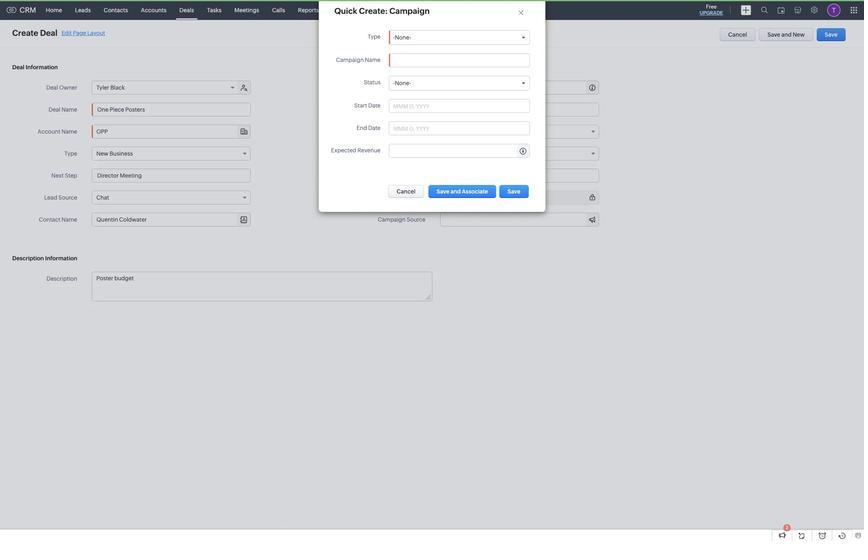 Task type: vqa. For each thing, say whether or not it's contained in the screenshot.
Calls
yes



Task type: describe. For each thing, give the bounding box(es) containing it.
create: campaign
[[359, 6, 430, 15]]

page
[[73, 30, 86, 36]]

crm
[[20, 6, 36, 14]]

home link
[[39, 0, 69, 20]]

deals link
[[173, 0, 201, 20]]

calls
[[272, 7, 285, 13]]

contacts link
[[97, 0, 134, 20]]

information for description information
[[45, 255, 77, 262]]

free
[[706, 4, 717, 10]]

contact name
[[39, 216, 77, 223]]

layout
[[87, 30, 105, 36]]

reports link
[[292, 0, 325, 20]]

lead
[[44, 194, 57, 201]]

description for description
[[46, 276, 77, 282]]

cancel button
[[720, 28, 756, 41]]

visits link
[[413, 0, 440, 20]]

deal for deal owner
[[46, 84, 58, 91]]

name for deal name
[[62, 106, 77, 113]]

deals
[[180, 7, 194, 13]]

- for status
[[393, 80, 395, 87]]

save for save and new
[[768, 31, 780, 38]]

start
[[354, 102, 367, 109]]

-none- for status
[[393, 80, 411, 87]]

information for deal information
[[26, 64, 58, 71]]

closing
[[392, 106, 412, 113]]

status
[[364, 79, 381, 86]]

date for end date
[[368, 125, 381, 131]]

closing date
[[392, 106, 426, 113]]

next step
[[51, 172, 77, 179]]

next
[[51, 172, 64, 179]]

quick
[[334, 6, 357, 15]]

loss
[[414, 150, 426, 157]]

quick create: campaign
[[334, 6, 430, 15]]

projects link
[[440, 0, 474, 20]]

date for start date
[[368, 102, 381, 109]]

new
[[793, 31, 805, 38]]

-none- field for status
[[389, 76, 529, 90]]

source for campaign source
[[407, 216, 426, 223]]

campaign for campaign name
[[336, 57, 364, 63]]

none- for status
[[395, 80, 411, 87]]

contact
[[39, 216, 60, 223]]

crm link
[[7, 6, 36, 14]]

date for closing date
[[413, 106, 426, 113]]

2
[[786, 525, 788, 530]]

owner
[[59, 84, 77, 91]]

contacts
[[104, 7, 128, 13]]

1 horizontal spatial type
[[368, 33, 381, 40]]

end
[[357, 125, 367, 131]]

and
[[782, 31, 792, 38]]

meetings link
[[228, 0, 266, 20]]

edit page layout link
[[62, 30, 105, 36]]

save button
[[817, 28, 846, 41]]

deal name
[[49, 106, 77, 113]]

account name
[[38, 128, 77, 135]]

deal information
[[12, 64, 58, 71]]



Task type: locate. For each thing, give the bounding box(es) containing it.
for
[[404, 150, 413, 157]]

1 save from the left
[[768, 31, 780, 38]]

save left and
[[768, 31, 780, 38]]

-none-
[[393, 34, 411, 41], [393, 80, 411, 87]]

none- up closing
[[395, 80, 411, 87]]

campaigns link
[[325, 0, 369, 20]]

-
[[393, 34, 395, 41], [393, 80, 395, 87]]

2 save from the left
[[825, 31, 838, 38]]

reports
[[298, 7, 319, 13]]

2 -none- from the top
[[393, 80, 411, 87]]

- down create: campaign
[[393, 34, 395, 41]]

amount
[[404, 84, 426, 91]]

1 horizontal spatial campaign
[[378, 216, 406, 223]]

save for save
[[825, 31, 838, 38]]

0 vertical spatial -none- field
[[389, 31, 529, 45]]

0 vertical spatial source
[[58, 194, 77, 201]]

0 vertical spatial type
[[368, 33, 381, 40]]

-none- field up mmm d, yyyy
 text field
[[389, 76, 529, 90]]

stage
[[410, 128, 426, 135]]

MMM d, yyyy
 text field
[[393, 125, 459, 132]]

1 horizontal spatial source
[[407, 216, 426, 223]]

none-
[[395, 34, 411, 41], [395, 80, 411, 87]]

projects
[[446, 7, 468, 13]]

expected revenue
[[331, 147, 381, 154]]

leads link
[[69, 0, 97, 20]]

edit
[[62, 30, 72, 36]]

0 vertical spatial none-
[[395, 34, 411, 41]]

free upgrade
[[700, 4, 723, 16]]

source
[[58, 194, 77, 201], [407, 216, 426, 223]]

tasks
[[207, 7, 221, 13]]

name
[[365, 57, 381, 63], [62, 106, 77, 113], [62, 128, 77, 135], [62, 216, 77, 223]]

save inside button
[[825, 31, 838, 38]]

save inside button
[[768, 31, 780, 38]]

name for contact name
[[62, 216, 77, 223]]

1 - from the top
[[393, 34, 395, 41]]

revenue
[[358, 147, 381, 154]]

home
[[46, 7, 62, 13]]

deal left edit at the left top
[[40, 28, 57, 38]]

-None- field
[[389, 31, 529, 45], [389, 76, 529, 90]]

name for campaign name
[[365, 57, 381, 63]]

0 vertical spatial information
[[26, 64, 58, 71]]

campaign for campaign source
[[378, 216, 406, 223]]

description
[[12, 255, 44, 262], [46, 276, 77, 282]]

name for account name
[[62, 128, 77, 135]]

cancel
[[728, 31, 747, 38]]

0 horizontal spatial type
[[64, 150, 77, 157]]

save and new
[[768, 31, 805, 38]]

1 horizontal spatial save
[[825, 31, 838, 38]]

0 horizontal spatial save
[[768, 31, 780, 38]]

save
[[768, 31, 780, 38], [825, 31, 838, 38]]

name right account
[[62, 128, 77, 135]]

information up deal owner
[[26, 64, 58, 71]]

description information
[[12, 255, 77, 262]]

accounts link
[[134, 0, 173, 20]]

expected
[[331, 147, 356, 154]]

1 horizontal spatial description
[[46, 276, 77, 282]]

name down owner
[[62, 106, 77, 113]]

-none- field for type
[[389, 31, 529, 45]]

1 vertical spatial type
[[64, 150, 77, 157]]

deal left owner
[[46, 84, 58, 91]]

reason
[[383, 150, 403, 157]]

None text field
[[450, 81, 599, 94], [92, 103, 251, 117], [92, 169, 251, 183], [440, 169, 599, 183], [92, 272, 432, 301], [450, 81, 599, 94], [92, 103, 251, 117], [92, 169, 251, 183], [440, 169, 599, 183], [92, 272, 432, 301]]

campaign source
[[378, 216, 426, 223]]

2 none- from the top
[[395, 80, 411, 87]]

0 horizontal spatial description
[[12, 255, 44, 262]]

date right start
[[368, 102, 381, 109]]

account
[[38, 128, 60, 135]]

step
[[65, 172, 77, 179]]

1 vertical spatial -none-
[[393, 80, 411, 87]]

leads
[[75, 7, 91, 13]]

deal for deal information
[[12, 64, 24, 71]]

none- down create: campaign
[[395, 34, 411, 41]]

deal owner
[[46, 84, 77, 91]]

1 vertical spatial campaign
[[378, 216, 406, 223]]

None button
[[388, 185, 424, 198], [429, 185, 496, 198], [388, 185, 424, 198], [429, 185, 496, 198]]

description for description information
[[12, 255, 44, 262]]

MMM D, YYYY text field
[[440, 103, 599, 117]]

deal down create
[[12, 64, 24, 71]]

1 vertical spatial none-
[[395, 80, 411, 87]]

type down the quick create: campaign
[[368, 33, 381, 40]]

reason for loss
[[383, 150, 426, 157]]

None submit
[[500, 185, 529, 198]]

deal up account name
[[49, 106, 60, 113]]

0 vertical spatial campaign
[[336, 57, 364, 63]]

- left 'amount'
[[393, 80, 395, 87]]

type up step
[[64, 150, 77, 157]]

information down contact name
[[45, 255, 77, 262]]

none- for type
[[395, 34, 411, 41]]

name up status
[[365, 57, 381, 63]]

date
[[368, 102, 381, 109], [413, 106, 426, 113], [368, 125, 381, 131]]

-none- field down projects
[[389, 31, 529, 45]]

1 none- from the top
[[395, 34, 411, 41]]

0 vertical spatial description
[[12, 255, 44, 262]]

1 vertical spatial -
[[393, 80, 395, 87]]

0 horizontal spatial source
[[58, 194, 77, 201]]

save right new at the right top
[[825, 31, 838, 38]]

-none- for type
[[393, 34, 411, 41]]

campaign name
[[336, 57, 381, 63]]

1 vertical spatial source
[[407, 216, 426, 223]]

1 -none- from the top
[[393, 34, 411, 41]]

save and new button
[[759, 28, 814, 41]]

2 - from the top
[[393, 80, 395, 87]]

date right closing
[[413, 106, 426, 113]]

1 vertical spatial description
[[46, 276, 77, 282]]

create
[[12, 28, 38, 38]]

name right 'contact'
[[62, 216, 77, 223]]

start date
[[354, 102, 381, 109]]

deal
[[40, 28, 57, 38], [12, 64, 24, 71], [46, 84, 58, 91], [49, 106, 60, 113]]

meetings
[[235, 7, 259, 13]]

campaigns
[[332, 7, 362, 13]]

upgrade
[[700, 10, 723, 16]]

1 vertical spatial information
[[45, 255, 77, 262]]

end date
[[357, 125, 381, 131]]

campaign
[[336, 57, 364, 63], [378, 216, 406, 223]]

accounts
[[141, 7, 166, 13]]

documents
[[375, 7, 406, 13]]

2 -none- field from the top
[[389, 76, 529, 90]]

0 vertical spatial -none-
[[393, 34, 411, 41]]

date right end
[[368, 125, 381, 131]]

deal for deal name
[[49, 106, 60, 113]]

information
[[26, 64, 58, 71], [45, 255, 77, 262]]

tasks link
[[201, 0, 228, 20]]

create deal edit page layout
[[12, 28, 105, 38]]

lead source
[[44, 194, 77, 201]]

0 vertical spatial -
[[393, 34, 395, 41]]

visits
[[419, 7, 433, 13]]

1 -none- field from the top
[[389, 31, 529, 45]]

-none- down create: campaign
[[393, 34, 411, 41]]

-none- up closing
[[393, 80, 411, 87]]

1 vertical spatial -none- field
[[389, 76, 529, 90]]

- for type
[[393, 34, 395, 41]]

type
[[368, 33, 381, 40], [64, 150, 77, 157]]

source for lead source
[[58, 194, 77, 201]]

MMM d, yyyy
 text field
[[393, 103, 459, 109]]

0 horizontal spatial campaign
[[336, 57, 364, 63]]

documents link
[[369, 0, 413, 20]]

calls link
[[266, 0, 292, 20]]



